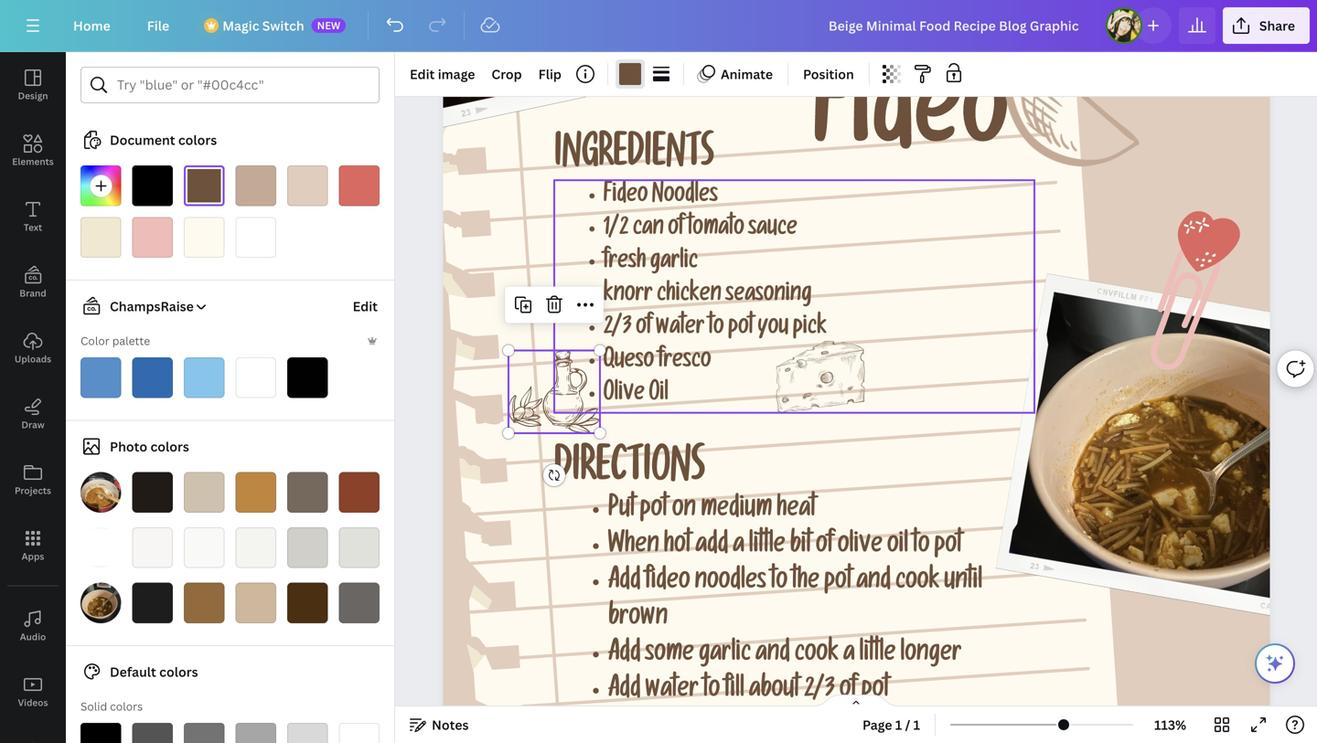 Task type: vqa. For each thing, say whether or not it's contained in the screenshot.
high
no



Task type: describe. For each thing, give the bounding box(es) containing it.
about
[[749, 679, 800, 706]]

ingredients
[[554, 139, 714, 180]]

#221a16 image
[[132, 473, 173, 513]]

apps button
[[0, 513, 66, 579]]

audio button
[[0, 594, 66, 660]]

olive oil hand drawn image
[[509, 351, 600, 433]]

when
[[608, 535, 660, 561]]

heat
[[777, 498, 816, 525]]

fideo for fideo noodles 1/2 can of tomato sauce
[[604, 185, 648, 210]]

uploads button
[[0, 316, 66, 382]]

page
[[863, 717, 893, 734]]

add a new color image
[[81, 166, 121, 206]]

crop
[[492, 65, 522, 83]]

file button
[[132, 7, 184, 44]]

1/2
[[604, 218, 629, 243]]

palette
[[112, 333, 150, 349]]

audio
[[20, 631, 46, 644]]

champsraise button
[[73, 296, 208, 317]]

#e1e1dc image
[[339, 528, 380, 569]]

position button
[[796, 59, 862, 89]]

fresh
[[604, 251, 646, 276]]

magic switch
[[223, 17, 304, 34]]

gray #a6a6a6 image
[[236, 724, 276, 744]]

edit image
[[410, 65, 475, 83]]

magic
[[223, 17, 259, 34]]

colors for photo colors
[[150, 438, 189, 456]]

projects
[[15, 485, 51, 497]]

until
[[944, 571, 983, 598]]

2/3 inside "knorr chicken seasoning 2/3 of water to pot you pick queso fresco olive oil"
[[604, 318, 632, 342]]

to inside "knorr chicken seasoning 2/3 of water to pot you pick queso fresco olive oil"
[[709, 318, 724, 342]]

draw button
[[0, 382, 66, 447]]

solid
[[81, 699, 107, 715]]

hot
[[664, 535, 691, 561]]

flip
[[539, 65, 562, 83]]

videos button
[[0, 660, 66, 726]]

#4f2d0b image
[[287, 583, 328, 624]]

photo
[[110, 438, 147, 456]]

tomato
[[688, 218, 745, 243]]

add fideo noodles to the pot and cook until brown
[[608, 571, 983, 634]]

add for add water to fill about 2/3 of pot
[[608, 679, 641, 706]]

113% button
[[1141, 711, 1200, 740]]

of inside "knorr chicken seasoning 2/3 of water to pot you pick queso fresco olive oil"
[[636, 318, 652, 342]]

1 horizontal spatial a
[[844, 643, 855, 670]]

fideo
[[646, 571, 691, 598]]

longer
[[901, 643, 962, 670]]

colors for solid colors
[[110, 699, 143, 715]]

colors for document colors
[[178, 131, 217, 149]]

to inside add fideo noodles to the pot and cook until brown
[[771, 571, 788, 598]]

brown
[[608, 607, 668, 634]]

animate
[[721, 65, 773, 83]]

2 1 from the left
[[914, 717, 920, 734]]

design
[[18, 90, 48, 102]]

queso
[[604, 351, 654, 376]]

crop button
[[484, 59, 529, 89]]

of right the bit
[[816, 535, 834, 561]]

file
[[147, 17, 169, 34]]

knorr
[[604, 285, 653, 309]]

pot up page
[[862, 679, 889, 706]]

add for add fideo noodles to the pot and cook until brown
[[608, 571, 641, 598]]

switch
[[262, 17, 304, 34]]

when hot add a little bit of olive oil to pot
[[608, 535, 962, 561]]

fideo noodles 1/2 can of tomato sauce
[[604, 185, 798, 243]]

draw
[[21, 419, 44, 431]]

fill
[[725, 679, 745, 706]]

1 1 from the left
[[896, 717, 902, 734]]

add
[[696, 535, 729, 561]]

#e5645e image
[[339, 166, 380, 206]]

seasoning
[[726, 285, 812, 309]]

113%
[[1155, 717, 1187, 734]]

1 vertical spatial #725039 image
[[184, 166, 225, 206]]

edit for edit image
[[410, 65, 435, 83]]

oil
[[887, 535, 909, 561]]

document
[[110, 131, 175, 149]]

image
[[438, 65, 475, 83]]

uploads
[[14, 353, 51, 366]]

0 vertical spatial garlic
[[650, 251, 698, 276]]

color palette
[[81, 333, 150, 349]]

water inside "knorr chicken seasoning 2/3 of water to pot you pick queso fresco olive oil"
[[656, 318, 705, 342]]

side panel tab list
[[0, 52, 66, 744]]

1 vertical spatial 2/3
[[804, 679, 835, 706]]

cook inside add fideo noodles to the pot and cook until brown
[[896, 571, 940, 598]]

0 horizontal spatial little
[[749, 535, 786, 561]]

projects button
[[0, 447, 66, 513]]

#943c21 image
[[339, 473, 380, 513]]

oil
[[649, 384, 669, 409]]

medium
[[701, 498, 772, 525]]

#f6bbb7 image
[[132, 217, 173, 258]]

on
[[672, 498, 696, 525]]

document colors
[[110, 131, 217, 149]]

text button
[[0, 184, 66, 250]]

home link
[[59, 7, 125, 44]]

the
[[792, 571, 820, 598]]

1 horizontal spatial little
[[860, 643, 896, 670]]

color
[[81, 333, 110, 349]]

of down 'add some garlic and cook a little longer'
[[840, 679, 857, 706]]

add for add some garlic and cook a little longer
[[608, 643, 641, 670]]

position
[[803, 65, 854, 83]]

#c48433 image
[[236, 473, 276, 513]]

0 vertical spatial #725039 image
[[619, 63, 641, 85]]



Task type: locate. For each thing, give the bounding box(es) containing it.
#f9f9f7 image
[[184, 528, 225, 569], [184, 528, 225, 569]]

share button
[[1223, 7, 1310, 44]]

#725039 image down main menu bar
[[619, 63, 641, 85]]

a up show pages "image"
[[844, 643, 855, 670]]

1 vertical spatial and
[[756, 643, 790, 670]]

colors
[[178, 131, 217, 149], [150, 438, 189, 456], [159, 664, 198, 681], [110, 699, 143, 715]]

#f3e8d0 image
[[81, 217, 121, 258], [81, 217, 121, 258]]

edit
[[410, 65, 435, 83], [353, 298, 378, 315]]

0 vertical spatial water
[[656, 318, 705, 342]]

videos
[[18, 697, 48, 710]]

text
[[24, 221, 42, 234]]

page 1 / 1
[[863, 717, 920, 734]]

0 vertical spatial 2/3
[[604, 318, 632, 342]]

0 horizontal spatial 2/3
[[604, 318, 632, 342]]

Design title text field
[[814, 7, 1099, 44]]

and
[[857, 571, 891, 598], [756, 643, 790, 670]]

2/3 right about on the right
[[804, 679, 835, 706]]

and down olive
[[857, 571, 891, 598]]

gray #737373 image
[[184, 724, 225, 744]]

1 vertical spatial edit
[[353, 298, 378, 315]]

share
[[1260, 17, 1296, 34]]

to left the
[[771, 571, 788, 598]]

1 vertical spatial add
[[608, 643, 641, 670]]

can
[[633, 218, 664, 243]]

little up show pages "image"
[[860, 643, 896, 670]]

brand button
[[0, 250, 66, 316]]

0 horizontal spatial a
[[733, 535, 745, 561]]

gray #737373 image
[[184, 724, 225, 744]]

0 vertical spatial edit
[[410, 65, 435, 83]]

design button
[[0, 52, 66, 118]]

add water to fill about 2/3 of pot
[[608, 679, 889, 706]]

fresco
[[658, 351, 711, 376]]

add
[[608, 571, 641, 598], [608, 643, 641, 670], [608, 679, 641, 706]]

#f7f6f5 image
[[132, 528, 173, 569], [132, 528, 173, 569]]

sauce
[[749, 218, 798, 243]]

#d2b799 image
[[236, 583, 276, 624], [236, 583, 276, 624]]

0 vertical spatial add
[[608, 571, 641, 598]]

garlic up chicken
[[650, 251, 698, 276]]

1 horizontal spatial cook
[[896, 571, 940, 598]]

#e4ccbc image
[[287, 166, 328, 206], [287, 166, 328, 206]]

pot left on
[[640, 498, 668, 525]]

#000000 image
[[132, 166, 173, 206], [132, 166, 173, 206]]

#e1e1dc image
[[339, 528, 380, 569]]

0 vertical spatial cook
[[896, 571, 940, 598]]

of up queso
[[636, 318, 652, 342]]

#725039 image
[[619, 63, 641, 85], [184, 166, 225, 206]]

of inside fideo noodles 1/2 can of tomato sauce
[[668, 218, 684, 243]]

solid colors
[[81, 699, 143, 715]]

2/3
[[604, 318, 632, 342], [804, 679, 835, 706]]

to right oil
[[913, 535, 930, 561]]

edit inside button
[[353, 298, 378, 315]]

black #000000 image
[[81, 724, 121, 744], [81, 724, 121, 744]]

directions
[[554, 452, 705, 495]]

#1d1d1e image
[[132, 583, 173, 624], [132, 583, 173, 624]]

1 vertical spatial a
[[844, 643, 855, 670]]

1 horizontal spatial #725039 image
[[619, 63, 641, 85]]

show pages image
[[812, 694, 900, 709]]

0 vertical spatial fideo
[[813, 71, 1009, 180]]

water down 'some'
[[646, 679, 699, 706]]

fresh garlic
[[604, 251, 698, 276]]

cook down oil
[[896, 571, 940, 598]]

add some garlic and cook a little longer
[[608, 643, 962, 670]]

fideo inside fideo noodles 1/2 can of tomato sauce
[[604, 185, 648, 210]]

#725039 image down 'document colors'
[[184, 166, 225, 206]]

#725039 image
[[619, 63, 641, 85], [184, 166, 225, 206]]

pot left you
[[728, 318, 754, 342]]

0 horizontal spatial 1
[[896, 717, 902, 734]]

#725039 image down 'document colors'
[[184, 166, 225, 206]]

0 vertical spatial a
[[733, 535, 745, 561]]

pot inside add fideo noodles to the pot and cook until brown
[[824, 571, 852, 598]]

#166bb5 image
[[132, 358, 173, 398], [132, 358, 173, 398]]

1 horizontal spatial fideo
[[813, 71, 1009, 180]]

#4890cd image
[[81, 358, 121, 398]]

0 horizontal spatial fideo
[[604, 185, 648, 210]]

add inside add fideo noodles to the pot and cook until brown
[[608, 571, 641, 598]]

#943c21 image
[[339, 473, 380, 513]]

#6a6663 image
[[339, 583, 380, 624], [339, 583, 380, 624]]

edit image button
[[403, 59, 483, 89]]

add a new color image
[[81, 166, 121, 206]]

put
[[608, 498, 636, 525]]

edit button
[[351, 288, 380, 325]]

0 vertical spatial little
[[749, 535, 786, 561]]

#010101 image
[[287, 358, 328, 398], [287, 358, 328, 398]]

1 horizontal spatial 1
[[914, 717, 920, 734]]

1 right /
[[914, 717, 920, 734]]

default
[[110, 664, 156, 681]]

apps
[[22, 551, 44, 563]]

cook up about on the right
[[795, 643, 839, 670]]

colors for default colors
[[159, 664, 198, 681]]

#f6bbb7 image
[[132, 217, 173, 258]]

home
[[73, 17, 110, 34]]

0 vertical spatial #725039 image
[[619, 63, 641, 85]]

#c48433 image
[[236, 473, 276, 513]]

1 horizontal spatial 2/3
[[804, 679, 835, 706]]

chicken
[[657, 285, 722, 309]]

a right add
[[733, 535, 745, 561]]

and up about on the right
[[756, 643, 790, 670]]

colors right 'solid'
[[110, 699, 143, 715]]

main menu bar
[[0, 0, 1318, 52]]

1 horizontal spatial edit
[[410, 65, 435, 83]]

colors right photo
[[150, 438, 189, 456]]

/
[[905, 717, 911, 734]]

water
[[656, 318, 705, 342], [646, 679, 699, 706]]

dark gray #545454 image
[[132, 724, 173, 744]]

gray #a6a6a6 image
[[236, 724, 276, 744]]

0 horizontal spatial edit
[[353, 298, 378, 315]]

garlic
[[650, 251, 698, 276], [699, 643, 751, 670]]

#f4f4f1 image
[[236, 528, 276, 569], [236, 528, 276, 569]]

water up fresco
[[656, 318, 705, 342]]

pot inside "knorr chicken seasoning 2/3 of water to pot you pick queso fresco olive oil"
[[728, 318, 754, 342]]

1 add from the top
[[608, 571, 641, 598]]

#d1c1ab image
[[184, 473, 225, 513], [184, 473, 225, 513]]

champsraise
[[110, 298, 194, 315]]

bit
[[790, 535, 812, 561]]

#78695c image
[[287, 473, 328, 513], [287, 473, 328, 513]]

of right can in the top of the page
[[668, 218, 684, 243]]

edit for edit
[[353, 298, 378, 315]]

fideo for fideo
[[813, 71, 1009, 180]]

flip button
[[531, 59, 569, 89]]

brand
[[19, 287, 46, 300]]

#c8a994 image
[[236, 166, 276, 206], [236, 166, 276, 206]]

photo colors
[[110, 438, 189, 456]]

2 add from the top
[[608, 643, 641, 670]]

default colors
[[110, 664, 198, 681]]

animate button
[[692, 59, 780, 89]]

garlic up "fill"
[[699, 643, 751, 670]]

0 horizontal spatial cook
[[795, 643, 839, 670]]

#4f2d0b image
[[287, 583, 328, 624]]

to
[[709, 318, 724, 342], [913, 535, 930, 561], [771, 571, 788, 598], [703, 679, 720, 706]]

colors right document
[[178, 131, 217, 149]]

#986934 image
[[184, 583, 225, 624], [184, 583, 225, 624]]

edit inside dropdown button
[[410, 65, 435, 83]]

dark gray #545454 image
[[132, 724, 173, 744]]

1 horizontal spatial and
[[857, 571, 891, 598]]

#725039 image down main menu bar
[[619, 63, 641, 85]]

elements button
[[0, 118, 66, 184]]

some
[[646, 643, 694, 670]]

#e5645e image
[[339, 166, 380, 206]]

olive
[[604, 384, 645, 409]]

1 vertical spatial #725039 image
[[184, 166, 225, 206]]

you
[[758, 318, 789, 342]]

pot right the
[[824, 571, 852, 598]]

#221a16 image
[[132, 473, 173, 513]]

new
[[317, 18, 341, 32]]

noodles
[[652, 185, 718, 210]]

Try "blue" or "#00c4cc" search field
[[117, 68, 368, 102]]

knorr chicken seasoning 2/3 of water to pot you pick queso fresco olive oil
[[604, 285, 827, 409]]

0 vertical spatial and
[[857, 571, 891, 598]]

0 horizontal spatial #725039 image
[[184, 166, 225, 206]]

3 add from the top
[[608, 679, 641, 706]]

1 vertical spatial fideo
[[604, 185, 648, 210]]

put pot on medium heat
[[608, 498, 816, 525]]

1 horizontal spatial #725039 image
[[619, 63, 641, 85]]

to left "fill"
[[703, 679, 720, 706]]

#ffffff image
[[236, 358, 276, 398]]

#fffaef image
[[184, 217, 225, 258], [184, 217, 225, 258]]

light gray #d9d9d9 image
[[287, 724, 328, 744], [287, 724, 328, 744]]

2 vertical spatial add
[[608, 679, 641, 706]]

1 left /
[[896, 717, 902, 734]]

little left the bit
[[749, 535, 786, 561]]

notes
[[432, 717, 469, 734]]

1 vertical spatial garlic
[[699, 643, 751, 670]]

#4890cd image
[[81, 358, 121, 398]]

pick
[[793, 318, 827, 342]]

a
[[733, 535, 745, 561], [844, 643, 855, 670]]

#75c6ef image
[[184, 358, 225, 398], [184, 358, 225, 398]]

canva assistant image
[[1264, 653, 1286, 675]]

1 vertical spatial little
[[860, 643, 896, 670]]

2/3 down knorr
[[604, 318, 632, 342]]

elements
[[12, 156, 54, 168]]

olive
[[838, 535, 883, 561]]

notes button
[[403, 711, 476, 740]]

0 horizontal spatial and
[[756, 643, 790, 670]]

and inside add fideo noodles to the pot and cook until brown
[[857, 571, 891, 598]]

noodles
[[695, 571, 767, 598]]

cook
[[896, 571, 940, 598], [795, 643, 839, 670]]

#ffffff image
[[236, 217, 276, 258], [236, 217, 276, 258], [236, 358, 276, 398]]

0 horizontal spatial #725039 image
[[184, 166, 225, 206]]

pot up until
[[935, 535, 962, 561]]

1 vertical spatial cook
[[795, 643, 839, 670]]

#d0cfc8 image
[[287, 528, 328, 569], [287, 528, 328, 569]]

little
[[749, 535, 786, 561], [860, 643, 896, 670]]

colors right default
[[159, 664, 198, 681]]

1 vertical spatial water
[[646, 679, 699, 706]]

to down chicken
[[709, 318, 724, 342]]

white #ffffff image
[[339, 724, 380, 744], [339, 724, 380, 744]]



